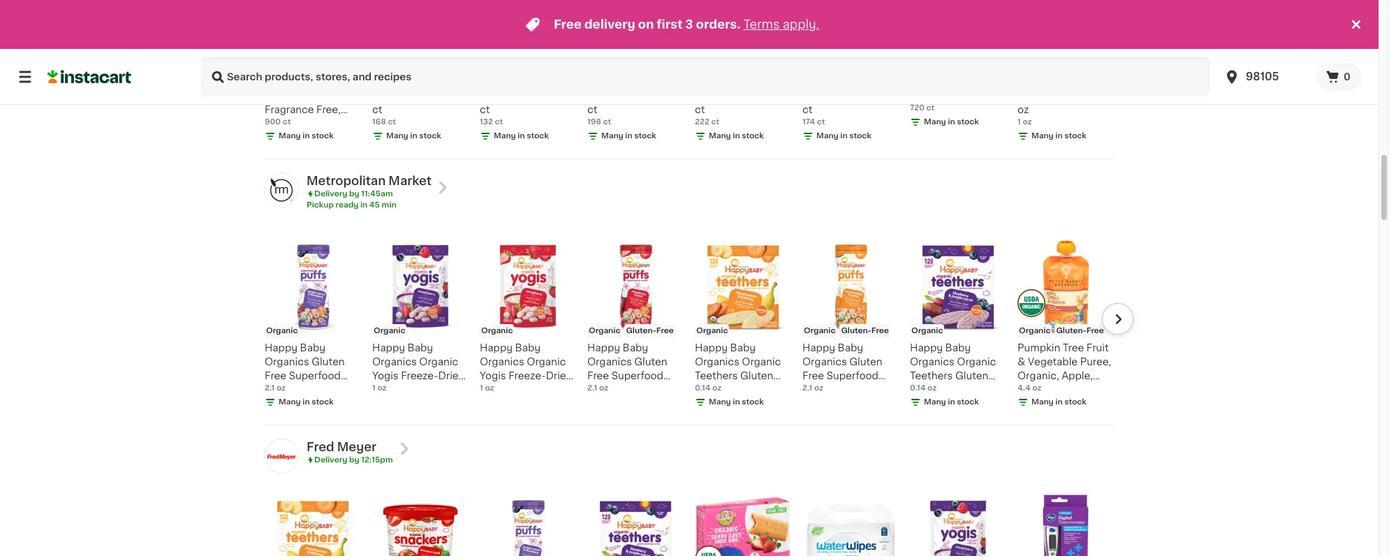 Task type: locate. For each thing, give the bounding box(es) containing it.
happy baby organics gluten free superfood puffs organic grain snack sweet potato & carrot
[[803, 343, 899, 423]]

yogis for strawberry
[[480, 371, 506, 381]]

1 horizontal spatial 198
[[665, 91, 683, 100]]

1 horizontal spatial strawberry
[[620, 399, 674, 409]]

organics inside happy baby organics organic teethers gluten free gentle teething wafers sweet potato & banana
[[695, 357, 740, 367]]

signature for 6,
[[522, 77, 569, 86]]

0 vertical spatial item carousel region
[[265, 0, 1134, 153]]

1 2.1 oz from the left
[[265, 384, 286, 392]]

2.1 for &
[[588, 384, 597, 392]]

2 720 from the top
[[910, 104, 925, 112]]

1 gentle from the left
[[719, 385, 752, 395]]

kirkland for kirkland signature diapers, size 4, 198 ct 198 ct
[[588, 77, 627, 86]]

item carousel region
[[265, 0, 1134, 153], [245, 233, 1134, 436]]

gluten- up tree on the bottom
[[1057, 327, 1087, 334]]

0 horizontal spatial purple
[[297, 399, 329, 409]]

fruit inside happy baby organics organic yogis freeze-dried yogurt & fruit snacks strawberry
[[525, 385, 547, 395]]

2.1 right happy baby organics organic teethers gluten free gentle teething wafers sweet potato & banana
[[803, 384, 813, 392]]

1 horizontal spatial 174
[[877, 91, 893, 100]]

1 strawberry from the left
[[518, 399, 572, 409]]

0 horizontal spatial strawberry
[[518, 399, 572, 409]]

222
[[773, 91, 791, 100], [695, 118, 710, 126]]

signature up "5,"
[[414, 77, 461, 86]]

wipes, up free,
[[293, 91, 326, 100]]

1 horizontal spatial wipes,
[[963, 77, 996, 86]]

3 2.1 from the left
[[803, 384, 813, 392]]

1 horizontal spatial snacks
[[480, 399, 515, 409]]

size left 2,
[[843, 91, 864, 100]]

dried for strawberry
[[546, 371, 573, 381]]

many for kirkland signature diapers, size 3, 222 ct
[[709, 132, 731, 140]]

1 puffs from the left
[[265, 385, 291, 395]]

snack inside happy baby organics gluten free superfood puffs organic grain snack strawberry & beet
[[588, 399, 617, 409]]

signature for fragrance
[[307, 77, 354, 86]]

dried
[[438, 371, 465, 381], [546, 371, 573, 381]]

wafers inside happy baby organics organic teethers gluten free gentle teething wafers blueberry & purple carrot
[[956, 399, 990, 409]]

1 horizontal spatial organic gluten-free
[[804, 327, 889, 334]]

2 900 from the top
[[265, 119, 285, 128]]

kirkland up diapers
[[803, 77, 842, 86]]

item carousel region containing happy baby organics gluten free superfood puffs organic grain snack purple carrot & blueberry
[[245, 233, 1134, 436]]

strawberry inside happy baby organics gluten free superfood puffs organic grain snack strawberry & beet
[[620, 399, 674, 409]]

& inside happy baby organics organic teethers gluten free gentle teething wafers blueberry & purple carrot
[[961, 413, 969, 423]]

freeze- inside happy baby organics organic yogis freeze-dried yogurt & fruit snacks mixed berry
[[401, 371, 438, 381]]

signature inside kirkland signature diapers size 2, 174 ct 174 ct
[[845, 77, 892, 86]]

signature up free,
[[307, 77, 354, 86]]

1 vertical spatial 168
[[372, 118, 386, 126]]

1 vertical spatial 174
[[803, 118, 815, 126]]

2 gentle from the left
[[934, 385, 968, 395]]

organic,
[[1018, 371, 1060, 381]]

gluten- up happy baby organics gluten free superfood puffs organic grain snack strawberry & beet in the left of the page
[[626, 327, 657, 334]]

1 horizontal spatial 4
[[1085, 91, 1092, 100]]

6 kirkland from the left
[[803, 77, 842, 86]]

many
[[924, 118, 946, 126], [279, 132, 301, 140], [386, 132, 408, 140], [494, 132, 516, 140], [602, 132, 624, 140], [709, 132, 731, 140], [817, 132, 839, 140], [1032, 132, 1054, 140], [279, 398, 301, 406], [709, 398, 731, 406], [924, 398, 946, 406], [1032, 398, 1054, 406]]

item badge image
[[1018, 290, 1046, 317], [695, 545, 723, 556]]

kirkland inside kirkland signature diapers, size 4, 198 ct 198 ct
[[588, 77, 627, 86]]

gluten inside happy baby organics gluten free superfood puffs organic grain snack purple carrot & blueberry
[[312, 357, 345, 367]]

2 delivery from the top
[[314, 456, 347, 464]]

5 organics from the left
[[695, 357, 740, 367]]

puffs inside happy baby organics gluten free superfood puffs organic grain snack strawberry & beet
[[588, 385, 613, 395]]

2 wafers from the left
[[956, 399, 990, 409]]

222 right 3,
[[773, 91, 791, 100]]

blueberry inside happy baby organics organic teethers gluten free gentle teething wafers blueberry & purple carrot
[[910, 413, 958, 423]]

stock for amara organic yogurt melts, 4 x 1 oz
[[1065, 132, 1087, 140]]

gluten inside happy baby organics gluten free superfood puffs organic grain snack strawberry & beet
[[635, 357, 668, 367]]

snacks inside happy baby organics organic yogis freeze-dried yogurt & fruit snacks mixed berry
[[372, 399, 408, 409]]

yogurt for happy baby organics organic yogis freeze-dried yogurt & fruit snacks mixed berry
[[372, 385, 405, 395]]

4 kirkland from the left
[[588, 77, 627, 86]]

& inside happy baby organics gluten free superfood puffs organic grain snack sweet potato & carrot
[[838, 413, 846, 423]]

yogurt
[[1018, 91, 1050, 100], [372, 385, 405, 395], [480, 385, 512, 395]]

first
[[657, 19, 683, 30]]

happy for happy baby organics organic yogis freeze-dried yogurt & fruit snacks strawberry
[[480, 343, 513, 353]]

0 horizontal spatial sweet
[[695, 413, 726, 423]]

0 horizontal spatial pumpkin
[[1018, 343, 1061, 353]]

happy
[[265, 343, 298, 353], [372, 343, 405, 353], [480, 343, 513, 353], [588, 343, 620, 353], [695, 343, 728, 353], [803, 343, 836, 353], [910, 343, 943, 353]]

4 signature from the left
[[630, 77, 677, 86]]

1 oz right happy baby organics organic yogis freeze-dried yogurt & fruit snacks mixed berry
[[480, 384, 494, 392]]

yogis
[[372, 371, 399, 381], [480, 371, 506, 381]]

1 horizontal spatial puffs
[[588, 385, 613, 395]]

0 horizontal spatial organic gluten-free
[[589, 327, 674, 334]]

in
[[948, 118, 955, 126], [303, 132, 310, 140], [410, 132, 417, 140], [518, 132, 525, 140], [626, 132, 633, 140], [733, 132, 740, 140], [841, 132, 848, 140], [1056, 132, 1063, 140], [360, 201, 368, 209], [303, 398, 310, 406], [733, 398, 740, 406], [948, 398, 955, 406], [1056, 398, 1063, 406]]

organic
[[1019, 61, 1051, 68], [1052, 77, 1091, 86], [266, 327, 298, 334], [374, 327, 405, 334], [481, 327, 513, 334], [589, 327, 621, 334], [697, 327, 728, 334], [804, 327, 836, 334], [912, 327, 943, 334], [1019, 327, 1051, 334], [419, 357, 458, 367], [527, 357, 566, 367], [742, 357, 781, 367], [957, 357, 996, 367], [293, 385, 332, 395], [616, 385, 655, 395], [831, 385, 870, 395]]

0 vertical spatial by
[[349, 190, 359, 198]]

baby for happy baby organics gluten free superfood puffs organic grain snack sweet potato & carrot
[[838, 343, 864, 353]]

size
[[374, 61, 390, 68], [481, 61, 498, 68], [589, 61, 605, 68], [697, 61, 713, 68], [804, 61, 821, 68], [416, 91, 436, 100], [523, 91, 543, 100], [631, 91, 651, 100], [738, 91, 759, 100], [843, 91, 864, 100]]

happy inside happy baby organics organic yogis freeze-dried yogurt & fruit snacks strawberry
[[480, 343, 513, 353]]

1 horizontal spatial yogis
[[480, 371, 506, 381]]

grain inside happy baby organics gluten free superfood puffs organic grain snack purple carrot & blueberry
[[335, 385, 361, 395]]

900 ct
[[265, 118, 291, 126]]

0 horizontal spatial grain
[[335, 385, 361, 395]]

1 freeze- from the left
[[401, 371, 438, 381]]

size 4
[[589, 61, 613, 68]]

3 superfood from the left
[[827, 371, 879, 381]]

teething
[[695, 399, 738, 409], [910, 399, 953, 409]]

3 grain from the left
[[873, 385, 899, 395]]

0 horizontal spatial freeze-
[[401, 371, 438, 381]]

0 horizontal spatial 222
[[695, 118, 710, 126]]

& inside happy baby organics organic yogis freeze-dried yogurt & fruit snacks strawberry
[[515, 385, 523, 395]]

0 vertical spatial 3
[[686, 19, 693, 30]]

baby inside happy baby organics gluten free superfood puffs organic grain snack purple carrot & blueberry
[[300, 343, 326, 353]]

kirkland down size 3
[[695, 77, 735, 86]]

0 horizontal spatial yogis
[[372, 371, 399, 381]]

diapers, for kirkland signature diapers, size 4, 198 ct
[[588, 91, 628, 100]]

signature up 3,
[[737, 77, 784, 86]]

superfood inside happy baby organics gluten free superfood puffs organic grain snack sweet potato & carrot
[[827, 371, 879, 381]]

2 horizontal spatial grain
[[873, 385, 899, 395]]

132 down size 6
[[480, 118, 493, 126]]

2 snack from the left
[[588, 399, 617, 409]]

0 horizontal spatial teething
[[695, 399, 738, 409]]

& inside happy baby organics organic teethers gluten free gentle teething wafers sweet potato & banana
[[763, 413, 771, 423]]

signature for 3,
[[737, 77, 784, 86]]

1 right happy baby organics organic yogis freeze-dried yogurt & fruit snacks mixed berry
[[480, 384, 483, 392]]

ct
[[931, 91, 941, 100], [927, 104, 935, 112], [372, 105, 382, 114], [480, 105, 490, 114], [588, 105, 598, 114], [695, 105, 705, 114], [803, 105, 813, 114], [283, 118, 291, 126], [388, 118, 396, 126], [495, 118, 503, 126], [603, 118, 611, 126], [712, 118, 720, 126], [817, 118, 825, 126], [288, 119, 298, 128]]

happy inside happy baby organics organic teethers gluten free gentle teething wafers sweet potato & banana
[[695, 343, 728, 353]]

snack inside happy baby organics gluten free superfood puffs organic grain snack purple carrot & blueberry
[[265, 399, 295, 409]]

2 dried from the left
[[546, 371, 573, 381]]

5 happy from the left
[[695, 343, 728, 353]]

0 vertical spatial 720
[[910, 91, 929, 100]]

0 horizontal spatial fruit
[[417, 385, 440, 395]]

1 oz for happy baby organics organic yogis freeze-dried yogurt & fruit snacks mixed berry
[[372, 384, 387, 392]]

1 diapers, from the left
[[372, 91, 413, 100]]

720
[[910, 91, 929, 100], [910, 104, 925, 112]]

organics inside happy baby organics gluten free superfood puffs organic grain snack purple carrot & blueberry
[[265, 357, 309, 367]]

0 vertical spatial 222
[[773, 91, 791, 100]]

0 vertical spatial 168
[[450, 91, 467, 100]]

fred meyer image
[[265, 439, 298, 473]]

market
[[389, 175, 432, 186]]

1 kirkland from the left
[[265, 77, 304, 86]]

wafers for potato
[[740, 399, 774, 409]]

organic gluten-free for happy baby organics gluten free superfood puffs organic grain snack sweet potato & carrot
[[804, 327, 889, 334]]

2 2.1 from the left
[[588, 384, 597, 392]]

2 horizontal spatial 2.1
[[803, 384, 813, 392]]

1 vertical spatial 222
[[695, 118, 710, 126]]

wipes, inside rico baby wipes, 720 ct 720 ct
[[963, 77, 996, 86]]

by down meyer on the left of page
[[349, 456, 359, 464]]

0 horizontal spatial 174
[[803, 118, 815, 126]]

sweet inside happy baby organics gluten free superfood puffs organic grain snack sweet potato & carrot
[[835, 399, 866, 409]]

4,
[[654, 91, 663, 100]]

happy inside happy baby organics gluten free superfood puffs organic grain snack purple carrot & blueberry
[[265, 343, 298, 353]]

organics inside happy baby organics organic teethers gluten free gentle teething wafers blueberry & purple carrot
[[910, 357, 955, 367]]

size left 3,
[[738, 91, 759, 100]]

0 horizontal spatial dried
[[438, 371, 465, 381]]

0 horizontal spatial yogurt
[[372, 385, 405, 395]]

6 organics from the left
[[803, 357, 847, 367]]

2 organics from the left
[[372, 357, 417, 367]]

1 organics from the left
[[265, 357, 309, 367]]

3,
[[761, 91, 770, 100]]

puffs inside happy baby organics gluten free superfood puffs organic grain snack sweet potato & carrot
[[803, 385, 829, 395]]

stock for happy baby organics organic teethers gluten free gentle teething wafers blueberry & purple carrot
[[957, 398, 979, 406]]

4 down "delivery"
[[607, 61, 613, 68]]

happy inside happy baby organics organic yogis freeze-dried yogurt & fruit snacks mixed berry
[[372, 343, 405, 353]]

1 vertical spatial by
[[349, 456, 359, 464]]

7 happy from the left
[[910, 343, 943, 353]]

5,
[[438, 91, 447, 100]]

2 kirkland from the left
[[372, 77, 412, 86]]

1 0.14 from the left
[[695, 384, 711, 392]]

diapers, inside kirkland signature diapers, size 5, 168 ct 168 ct
[[372, 91, 413, 100]]

many for happy baby organics organic teethers gluten free gentle teething wafers blueberry & purple carrot
[[924, 398, 946, 406]]

puffs
[[265, 385, 291, 395], [588, 385, 613, 395], [803, 385, 829, 395]]

stock for kirkland signature diapers, size 3, 222 ct
[[742, 132, 764, 140]]

1 horizontal spatial 132
[[557, 91, 574, 100]]

11:45am
[[361, 190, 393, 198]]

organics inside happy baby organics organic yogis freeze-dried yogurt & fruit snacks strawberry
[[480, 357, 525, 367]]

pumpkin up vegetable
[[1018, 343, 1061, 353]]

1 happy from the left
[[265, 343, 298, 353]]

3 puffs from the left
[[803, 385, 829, 395]]

0 horizontal spatial teethers
[[695, 371, 738, 381]]

gluten- up happy baby organics gluten free superfood puffs organic grain snack sweet potato & carrot
[[841, 327, 872, 334]]

many for kirkland signature diapers size 2, 174 ct
[[817, 132, 839, 140]]

in for kirkland signature diapers, size 5, 168 ct
[[410, 132, 417, 140]]

diapers, inside kirkland signature diapers, size 6, 132 ct 132 ct
[[480, 91, 521, 100]]

tree
[[1063, 343, 1084, 353]]

baby inside kirkland signature baby wipes, fragrance free, 900 ct
[[265, 91, 290, 100]]

pumpkin
[[1018, 343, 1061, 353], [1062, 385, 1105, 395]]

many in stock
[[924, 118, 979, 126], [279, 132, 334, 140], [386, 132, 441, 140], [494, 132, 549, 140], [602, 132, 657, 140], [709, 132, 764, 140], [817, 132, 872, 140], [1032, 132, 1087, 140], [279, 398, 334, 406], [709, 398, 764, 406], [924, 398, 979, 406], [1032, 398, 1087, 406]]

delivery by 11:45am
[[314, 190, 393, 198]]

yogis inside happy baby organics organic yogis freeze-dried yogurt & fruit snacks mixed berry
[[372, 371, 399, 381]]

1 horizontal spatial item badge image
[[1018, 290, 1046, 317]]

2 organic gluten-free from the left
[[804, 327, 889, 334]]

1 superfood from the left
[[289, 371, 341, 381]]

2 0.14 from the left
[[910, 384, 926, 392]]

2 gluten- from the left
[[841, 327, 872, 334]]

3 diapers, from the left
[[588, 91, 628, 100]]

size left 4,
[[631, 91, 651, 100]]

pickup ready in 45 min
[[307, 201, 397, 209]]

free inside happy baby organics organic teethers gluten free gentle teething wafers sweet potato & banana
[[695, 385, 717, 395]]

1 vertical spatial 132
[[480, 118, 493, 126]]

fruit for happy baby organics organic yogis freeze-dried yogurt & fruit snacks strawberry
[[525, 385, 547, 395]]

delivery for delivery by 12:15pm
[[314, 456, 347, 464]]

free inside happy baby organics organic teethers gluten free gentle teething wafers blueberry & purple carrot
[[910, 385, 932, 395]]

3 down "orders."
[[715, 61, 720, 68]]

signature up 4,
[[630, 77, 677, 86]]

diapers, down 5
[[372, 91, 413, 100]]

happy baby organics organic teethers gluten free gentle teething wafers blueberry & purple carrot
[[910, 343, 1003, 436]]

kirkland down 6
[[480, 77, 519, 86]]

superfood
[[289, 371, 341, 381], [612, 371, 664, 381], [827, 371, 879, 381]]

0 horizontal spatial item badge image
[[695, 545, 723, 556]]

1 0.14 oz from the left
[[695, 384, 722, 392]]

oz for happy baby organics organic teethers gluten free gentle teething wafers sweet potato & banana
[[713, 384, 722, 392]]

1 1 oz from the left
[[372, 384, 387, 392]]

oz for happy baby organics gluten free superfood puffs organic grain snack strawberry & beet
[[599, 384, 609, 392]]

0 vertical spatial purple
[[297, 399, 329, 409]]

6,
[[546, 91, 555, 100]]

174 down diapers
[[803, 118, 815, 126]]

1 potato from the left
[[728, 413, 761, 423]]

baby inside happy baby organics organic yogis freeze-dried yogurt & fruit snacks mixed berry
[[408, 343, 433, 353]]

5 kirkland from the left
[[695, 77, 735, 86]]

diapers, inside kirkland signature diapers, size 3, 222 ct 222 ct
[[695, 91, 736, 100]]

purple
[[297, 399, 329, 409], [971, 413, 1003, 423]]

organics
[[265, 357, 309, 367], [372, 357, 417, 367], [480, 357, 525, 367], [588, 357, 632, 367], [695, 357, 740, 367], [803, 357, 847, 367], [910, 357, 955, 367]]

puree,
[[1081, 357, 1112, 367]]

2 yogis from the left
[[480, 371, 506, 381]]

0 vertical spatial 4
[[607, 61, 613, 68]]

by up pickup ready in 45 min
[[349, 190, 359, 198]]

signature up 6,
[[522, 77, 569, 86]]

in for happy baby organics gluten free superfood puffs organic grain snack purple carrot & blueberry
[[303, 398, 310, 406]]

freeze- for mixed
[[401, 371, 438, 381]]

snack inside happy baby organics gluten free superfood puffs organic grain snack sweet potato & carrot
[[803, 399, 833, 409]]

grain
[[335, 385, 361, 395], [657, 385, 684, 395], [873, 385, 899, 395]]

4.4 oz
[[1018, 384, 1042, 392]]

2 1 oz from the left
[[480, 384, 494, 392]]

1 vertical spatial 198
[[588, 118, 601, 126]]

stock for pumpkin tree fruit & vegetable puree, organic, apple, carrot & pumpkin
[[1065, 398, 1087, 406]]

sweet for banana
[[695, 413, 726, 423]]

teethers
[[695, 371, 738, 381], [910, 371, 953, 381]]

potato inside happy baby organics organic teethers gluten free gentle teething wafers sweet potato & banana
[[728, 413, 761, 423]]

kirkland down size 4
[[588, 77, 627, 86]]

teething for blueberry
[[910, 399, 953, 409]]

2 0.14 oz from the left
[[910, 384, 937, 392]]

wipes, left amara
[[963, 77, 996, 86]]

delivery by 12:15pm
[[314, 456, 393, 464]]

baby for happy baby organics gluten free superfood puffs organic grain snack purple carrot & blueberry
[[300, 343, 326, 353]]

snacks inside happy baby organics organic yogis freeze-dried yogurt & fruit snacks strawberry
[[480, 399, 515, 409]]

diapers, inside kirkland signature diapers, size 4, 198 ct 198 ct
[[588, 91, 628, 100]]

yogurt for happy baby organics organic yogis freeze-dried yogurt & fruit snacks strawberry
[[480, 385, 512, 395]]

snack
[[265, 399, 295, 409], [588, 399, 617, 409], [803, 399, 833, 409]]

6 happy from the left
[[803, 343, 836, 353]]

1 vertical spatial wipes,
[[293, 91, 326, 100]]

delivery for delivery by 11:45am
[[314, 190, 347, 198]]

sweet
[[835, 399, 866, 409], [695, 413, 726, 423]]

0 horizontal spatial superfood
[[289, 371, 341, 381]]

1 horizontal spatial wafers
[[956, 399, 990, 409]]

happy inside happy baby organics gluten free superfood puffs organic grain snack sweet potato & carrot
[[803, 343, 836, 353]]

2.1
[[265, 384, 275, 392], [588, 384, 597, 392], [803, 384, 813, 392]]

diapers, down 6
[[480, 91, 521, 100]]

2 2.1 oz from the left
[[588, 384, 609, 392]]

2 by from the top
[[349, 456, 359, 464]]

kirkland inside kirkland signature diapers, size 5, 168 ct 168 ct
[[372, 77, 412, 86]]

& inside happy baby organics gluten free superfood puffs organic grain snack strawberry & beet
[[588, 413, 595, 423]]

0 horizontal spatial blueberry
[[309, 413, 357, 423]]

1 900 from the top
[[265, 118, 281, 126]]

grain for strawberry
[[657, 385, 684, 395]]

2 teethers from the left
[[910, 371, 953, 381]]

free inside happy baby organics gluten free superfood puffs organic grain snack purple carrot & blueberry
[[265, 371, 286, 381]]

many in stock for kirkland signature diapers, size 5, 168 ct
[[386, 132, 441, 140]]

1 vertical spatial delivery
[[314, 456, 347, 464]]

2.1 oz for strawberry
[[588, 384, 609, 392]]

132 right 6,
[[557, 91, 574, 100]]

gluten-
[[626, 327, 657, 334], [841, 327, 872, 334], [1057, 327, 1087, 334]]

1 oz
[[372, 384, 387, 392], [480, 384, 494, 392]]

3 happy from the left
[[480, 343, 513, 353]]

ct inside kirkland signature baby wipes, fragrance free, 900 ct
[[288, 119, 298, 128]]

0 horizontal spatial 0.14 oz
[[695, 384, 722, 392]]

0 horizontal spatial 2.1 oz
[[265, 384, 286, 392]]

0 horizontal spatial 168
[[372, 118, 386, 126]]

1 horizontal spatial blueberry
[[910, 413, 958, 423]]

0 vertical spatial 132
[[557, 91, 574, 100]]

1 blueberry from the left
[[309, 413, 357, 423]]

0 horizontal spatial wafers
[[740, 399, 774, 409]]

7 organics from the left
[[910, 357, 955, 367]]

3 organics from the left
[[480, 357, 525, 367]]

1 horizontal spatial superfood
[[612, 371, 664, 381]]

organic gluten-free up happy baby organics gluten free superfood puffs organic grain snack strawberry & beet in the left of the page
[[589, 327, 674, 334]]

gluten- for happy baby organics gluten free superfood puffs organic grain snack sweet potato & carrot
[[841, 327, 872, 334]]

baby inside happy baby organics gluten free superfood puffs organic grain snack sweet potato & carrot
[[838, 343, 864, 353]]

size 6
[[481, 61, 505, 68]]

174 right 2,
[[877, 91, 893, 100]]

snack for potato
[[803, 399, 833, 409]]

168 down size 5
[[372, 118, 386, 126]]

2 horizontal spatial snack
[[803, 399, 833, 409]]

1 horizontal spatial 2.1 oz
[[588, 384, 609, 392]]

1 wafers from the left
[[740, 399, 774, 409]]

vegetable
[[1028, 357, 1078, 367]]

None search field
[[201, 57, 1210, 96]]

signature inside kirkland signature diapers, size 3, 222 ct 222 ct
[[737, 77, 784, 86]]

2.1 up fred meyer icon
[[265, 384, 275, 392]]

1 up berry
[[372, 384, 376, 392]]

yogis inside happy baby organics organic yogis freeze-dried yogurt & fruit snacks strawberry
[[480, 371, 506, 381]]

6 signature from the left
[[845, 77, 892, 86]]

1 gluten- from the left
[[626, 327, 657, 334]]

wipes,
[[963, 77, 996, 86], [293, 91, 326, 100]]

oz for happy baby organics gluten free superfood puffs organic grain snack sweet potato & carrot
[[815, 384, 824, 392]]

gluten
[[312, 357, 345, 367], [635, 357, 668, 367], [850, 357, 883, 367], [741, 371, 774, 381], [956, 371, 989, 381]]

yogis for mixed
[[372, 371, 399, 381]]

organic inside happy baby organics organic yogis freeze-dried yogurt & fruit snacks strawberry
[[527, 357, 566, 367]]

1 horizontal spatial snack
[[588, 399, 617, 409]]

3 right first
[[686, 19, 693, 30]]

baby inside happy baby organics organic teethers gluten free gentle teething wafers blueberry & purple carrot
[[946, 343, 971, 353]]

1 delivery from the top
[[314, 190, 347, 198]]

1 2.1 from the left
[[265, 384, 275, 392]]

organics inside happy baby organics gluten free superfood puffs organic grain snack strawberry & beet
[[588, 357, 632, 367]]

0.14 right happy baby organics gluten free superfood puffs organic grain snack sweet potato & carrot
[[910, 384, 926, 392]]

0 vertical spatial wipes,
[[963, 77, 996, 86]]

delivery down fred
[[314, 456, 347, 464]]

many for kirkland signature diapers, size 4, 198 ct
[[602, 132, 624, 140]]

4 organics from the left
[[588, 357, 632, 367]]

pickup
[[307, 201, 334, 209]]

1 by from the top
[[349, 190, 359, 198]]

dried inside happy baby organics organic yogis freeze-dried yogurt & fruit snacks strawberry
[[546, 371, 573, 381]]

0 horizontal spatial 0.14
[[695, 384, 711, 392]]

1 vertical spatial item carousel region
[[245, 233, 1134, 436]]

1 organic gluten-free from the left
[[589, 327, 674, 334]]

4 happy from the left
[[588, 343, 620, 353]]

diapers, down size 4
[[588, 91, 628, 100]]

signature
[[307, 77, 354, 86], [414, 77, 461, 86], [522, 77, 569, 86], [630, 77, 677, 86], [737, 77, 784, 86], [845, 77, 892, 86]]

organic gluten-free up happy baby organics gluten free superfood puffs organic grain snack sweet potato & carrot
[[804, 327, 889, 334]]

organic gluten-free
[[589, 327, 674, 334], [804, 327, 889, 334], [1019, 327, 1104, 334]]

kirkland signature diapers, size 3, 222 ct 222 ct
[[695, 77, 791, 126]]

3 2.1 oz from the left
[[803, 384, 824, 392]]

222 down search field
[[695, 118, 710, 126]]

organic inside happy baby organics gluten free superfood puffs organic grain snack purple carrot & blueberry
[[293, 385, 332, 395]]

1 teething from the left
[[695, 399, 738, 409]]

superfood for strawberry
[[612, 371, 664, 381]]

1 horizontal spatial teethers
[[910, 371, 953, 381]]

signature inside kirkland signature diapers, size 4, 198 ct 198 ct
[[630, 77, 677, 86]]

gluten- for happy baby organics gluten free superfood puffs organic grain snack strawberry & beet
[[626, 327, 657, 334]]

1 horizontal spatial 0.14
[[910, 384, 926, 392]]

metropolitan market
[[307, 175, 432, 186]]

oz for happy baby organics organic yogis freeze-dried yogurt & fruit snacks mixed berry
[[378, 384, 387, 392]]

1 vertical spatial sweet
[[695, 413, 726, 423]]

happy inside happy baby organics organic teethers gluten free gentle teething wafers blueberry & purple carrot
[[910, 343, 943, 353]]

2 freeze- from the left
[[509, 371, 546, 381]]

ready
[[336, 201, 359, 209]]

0 horizontal spatial puffs
[[265, 385, 291, 395]]

1 horizontal spatial 1 oz
[[480, 384, 494, 392]]

1 horizontal spatial sweet
[[835, 399, 866, 409]]

0.14 up banana
[[695, 384, 711, 392]]

many in stock for happy baby organics organic teethers gluten free gentle teething wafers blueberry & purple carrot
[[924, 398, 979, 406]]

free
[[554, 19, 582, 30], [657, 327, 674, 334], [872, 327, 889, 334], [1087, 327, 1104, 334], [265, 371, 286, 381], [588, 371, 609, 381], [803, 371, 824, 381], [695, 385, 717, 395], [910, 385, 932, 395]]

2 potato from the left
[[803, 413, 835, 423]]

6
[[500, 61, 505, 68]]

0 horizontal spatial gentle
[[719, 385, 752, 395]]

x
[[1094, 91, 1100, 100]]

1 horizontal spatial 2.1
[[588, 384, 597, 392]]

98105 button
[[1216, 57, 1316, 96], [1224, 57, 1308, 96]]

snacks for mixed
[[372, 399, 408, 409]]

organic gluten-free up tree on the bottom
[[1019, 327, 1104, 334]]

2 strawberry from the left
[[620, 399, 674, 409]]

1 horizontal spatial gentle
[[934, 385, 968, 395]]

in for happy baby organics organic teethers gluten free gentle teething wafers sweet potato & banana
[[733, 398, 740, 406]]

meyer
[[337, 441, 377, 453]]

in for kirkland signature diapers, size 3, 222 ct
[[733, 132, 740, 140]]

0 button
[[1316, 63, 1362, 91]]

signature for 5,
[[414, 77, 461, 86]]

1 horizontal spatial freeze-
[[509, 371, 546, 381]]

1 horizontal spatial potato
[[803, 413, 835, 423]]

2 blueberry from the left
[[910, 413, 958, 423]]

signature inside kirkland signature baby wipes, fragrance free, 900 ct
[[307, 77, 354, 86]]

pumpkin down the apple,
[[1062, 385, 1105, 395]]

signature up 2,
[[845, 77, 892, 86]]

1 oz up berry
[[372, 384, 387, 392]]

signature inside kirkland signature diapers, size 5, 168 ct 168 ct
[[414, 77, 461, 86]]

4 diapers, from the left
[[695, 91, 736, 100]]

baby inside happy baby organics gluten free superfood puffs organic grain snack strawberry & beet
[[623, 343, 648, 353]]

198 right 4,
[[665, 91, 683, 100]]

superfood inside happy baby organics gluten free superfood puffs organic grain snack strawberry & beet
[[612, 371, 664, 381]]

gentle for potato
[[719, 385, 752, 395]]

0 horizontal spatial 3
[[686, 19, 693, 30]]

1 dried from the left
[[438, 371, 465, 381]]

kirkland inside kirkland signature baby wipes, fragrance free, 900 ct
[[265, 77, 304, 86]]

blueberry
[[309, 413, 357, 423], [910, 413, 958, 423]]

3 signature from the left
[[522, 77, 569, 86]]

teething inside happy baby organics organic teethers gluten free gentle teething wafers sweet potato & banana
[[695, 399, 738, 409]]

in for kirkland signature baby wipes, fragrance free, 900 ct
[[303, 132, 310, 140]]

grain for sweet
[[873, 385, 899, 395]]

2 horizontal spatial superfood
[[827, 371, 879, 381]]

0 vertical spatial 174
[[877, 91, 893, 100]]

wafers inside happy baby organics organic teethers gluten free gentle teething wafers sweet potato & banana
[[740, 399, 774, 409]]

superfood inside happy baby organics gluten free superfood puffs organic grain snack purple carrot & blueberry
[[289, 371, 341, 381]]

2 diapers, from the left
[[480, 91, 521, 100]]

yogurt inside happy baby organics organic yogis freeze-dried yogurt & fruit snacks strawberry
[[480, 385, 512, 395]]

0 vertical spatial delivery
[[314, 190, 347, 198]]

kirkland up fragrance
[[265, 77, 304, 86]]

0 horizontal spatial 132
[[480, 118, 493, 126]]

3 kirkland from the left
[[480, 77, 519, 86]]

size inside kirkland signature diapers, size 4, 198 ct 198 ct
[[631, 91, 651, 100]]

0.14 for blueberry
[[910, 384, 926, 392]]

0.14 for sweet
[[695, 384, 711, 392]]

174
[[877, 91, 893, 100], [803, 118, 815, 126]]

delivery up pickup
[[314, 190, 347, 198]]

4 left x
[[1085, 91, 1092, 100]]

2 signature from the left
[[414, 77, 461, 86]]

happy baby organics organic yogis freeze-dried yogurt & fruit snacks strawberry
[[480, 343, 573, 409]]

snack for &
[[588, 399, 617, 409]]

5 signature from the left
[[737, 77, 784, 86]]

2 horizontal spatial gluten-
[[1057, 327, 1087, 334]]

0 horizontal spatial snack
[[265, 399, 295, 409]]

1 vertical spatial 4
[[1085, 91, 1092, 100]]

2 horizontal spatial 2.1 oz
[[803, 384, 824, 392]]

many in stock for pumpkin tree fruit & vegetable puree, organic, apple, carrot & pumpkin
[[1032, 398, 1087, 406]]

1 horizontal spatial fruit
[[525, 385, 547, 395]]

1 snack from the left
[[265, 399, 295, 409]]

puffs inside happy baby organics gluten free superfood puffs organic grain snack purple carrot & blueberry
[[265, 385, 291, 395]]

168 right "5,"
[[450, 91, 467, 100]]

12:15pm
[[361, 456, 393, 464]]

strawberry
[[518, 399, 572, 409], [620, 399, 674, 409]]

stock
[[957, 118, 979, 126], [312, 132, 334, 140], [419, 132, 441, 140], [527, 132, 549, 140], [635, 132, 657, 140], [742, 132, 764, 140], [850, 132, 872, 140], [1065, 132, 1087, 140], [312, 398, 334, 406], [742, 398, 764, 406], [957, 398, 979, 406], [1065, 398, 1087, 406]]

0 vertical spatial 198
[[665, 91, 683, 100]]

1 teethers from the left
[[695, 371, 738, 381]]

many in stock for kirkland signature diapers, size 6, 132 ct
[[494, 132, 549, 140]]

1 signature from the left
[[307, 77, 354, 86]]

1 horizontal spatial grain
[[657, 385, 684, 395]]

2 puffs from the left
[[588, 385, 613, 395]]

3 inside limited time offer region
[[686, 19, 693, 30]]

1 horizontal spatial 168
[[450, 91, 467, 100]]

2.1 right happy baby organics organic yogis freeze-dried yogurt & fruit snacks strawberry on the left bottom of the page
[[588, 384, 597, 392]]

kirkland down 5
[[372, 77, 412, 86]]

2 grain from the left
[[657, 385, 684, 395]]

5
[[392, 61, 397, 68]]

happy inside happy baby organics gluten free superfood puffs organic grain snack strawberry & beet
[[588, 343, 620, 353]]

1 horizontal spatial gluten-
[[841, 327, 872, 334]]

size down "orders."
[[697, 61, 713, 68]]

2 teething from the left
[[910, 399, 953, 409]]

132
[[557, 91, 574, 100], [480, 118, 493, 126]]

1 yogis from the left
[[372, 371, 399, 381]]

0 horizontal spatial 1 oz
[[372, 384, 387, 392]]

diapers, down size 3
[[695, 91, 736, 100]]

diapers, for kirkland signature diapers, size 6, 132 ct
[[480, 91, 521, 100]]

2 superfood from the left
[[612, 371, 664, 381]]

0.14 oz
[[695, 384, 722, 392], [910, 384, 937, 392]]

1 vertical spatial purple
[[971, 413, 1003, 423]]

& inside happy baby organics gluten free superfood puffs organic grain snack purple carrot & blueberry
[[298, 413, 306, 423]]

2 snacks from the left
[[480, 399, 515, 409]]

1 horizontal spatial yogurt
[[480, 385, 512, 395]]

3 organic gluten-free from the left
[[1019, 327, 1104, 334]]

1 oz for happy baby organics organic yogis freeze-dried yogurt & fruit snacks strawberry
[[480, 384, 494, 392]]

kirkland signature baby wipes, fragrance free, 900 ct
[[265, 77, 354, 128]]

198
[[665, 91, 683, 100], [588, 118, 601, 126]]

by for 12:15pm
[[349, 456, 359, 464]]

0 horizontal spatial wipes,
[[293, 91, 326, 100]]

3 snack from the left
[[803, 399, 833, 409]]

stock for kirkland signature diapers, size 4, 198 ct
[[635, 132, 657, 140]]

1 horizontal spatial 0.14 oz
[[910, 384, 937, 392]]

many for happy baby organics organic teethers gluten free gentle teething wafers sweet potato & banana
[[709, 398, 731, 406]]

3
[[686, 19, 693, 30], [715, 61, 720, 68]]

2 happy from the left
[[372, 343, 405, 353]]

size left "5,"
[[416, 91, 436, 100]]

melts,
[[1053, 91, 1083, 100]]

198 down size 4
[[588, 118, 601, 126]]

0 horizontal spatial 2.1
[[265, 384, 275, 392]]

in for kirkland signature diapers, size 6, 132 ct
[[518, 132, 525, 140]]

fruit inside happy baby organics organic yogis freeze-dried yogurt & fruit snacks mixed berry
[[417, 385, 440, 395]]

1 down amara
[[1018, 118, 1021, 126]]

1
[[1102, 91, 1106, 100], [1018, 118, 1021, 126], [372, 384, 376, 392], [480, 384, 483, 392]]

organics inside happy baby organics gluten free superfood puffs organic grain snack sweet potato & carrot
[[803, 357, 847, 367]]

fred
[[307, 441, 334, 453]]

2 horizontal spatial organic gluten-free
[[1019, 327, 1104, 334]]

gluten for happy baby organics gluten free superfood puffs organic grain snack sweet potato & carrot
[[850, 357, 883, 367]]

0 horizontal spatial potato
[[728, 413, 761, 423]]

many for kirkland signature baby wipes, fragrance free, 900 ct
[[279, 132, 301, 140]]

freeze- inside happy baby organics organic yogis freeze-dried yogurt & fruit snacks strawberry
[[509, 371, 546, 381]]

1 right x
[[1102, 91, 1106, 100]]

size left 6,
[[523, 91, 543, 100]]

size inside kirkland signature diapers, size 3, 222 ct 222 ct
[[738, 91, 759, 100]]

1 grain from the left
[[335, 385, 361, 395]]

0.14
[[695, 384, 711, 392], [910, 384, 926, 392]]

1 snacks from the left
[[372, 399, 408, 409]]

0 vertical spatial item badge image
[[1018, 290, 1046, 317]]

signature for 4,
[[630, 77, 677, 86]]

potato inside happy baby organics gluten free superfood puffs organic grain snack sweet potato & carrot
[[803, 413, 835, 423]]

kirkland inside kirkland signature diapers size 2, 174 ct 174 ct
[[803, 77, 842, 86]]

yogurt inside happy baby organics organic yogis freeze-dried yogurt & fruit snacks mixed berry
[[372, 385, 405, 395]]

apple,
[[1062, 371, 1093, 381]]

gluten inside happy baby organics gluten free superfood puffs organic grain snack sweet potato & carrot
[[850, 357, 883, 367]]

900 inside kirkland signature baby wipes, fragrance free, 900 ct
[[265, 119, 285, 128]]

apply.
[[783, 19, 820, 30]]



Task type: describe. For each thing, give the bounding box(es) containing it.
rico baby wipes, 720 ct 720 ct
[[910, 77, 996, 112]]

many for amara organic yogurt melts, 4 x 1 oz
[[1032, 132, 1054, 140]]

wafers for &
[[956, 399, 990, 409]]

stock for kirkland signature diapers size 2, 174 ct
[[850, 132, 872, 140]]

organics for happy baby organics organic teethers gluten free gentle teething wafers blueberry & purple carrot
[[910, 357, 955, 367]]

organic inside happy baby organics organic yogis freeze-dried yogurt & fruit snacks mixed berry
[[419, 357, 458, 367]]

organics for happy baby organics gluten free superfood puffs organic grain snack sweet potato & carrot
[[803, 357, 847, 367]]

instacart logo image
[[48, 68, 131, 85]]

purple inside happy baby organics organic teethers gluten free gentle teething wafers blueberry & purple carrot
[[971, 413, 1003, 423]]

stock for rico baby wipes, 720 ct
[[957, 118, 979, 126]]

organics for happy baby organics gluten free superfood puffs organic grain snack strawberry & beet
[[588, 357, 632, 367]]

1 vertical spatial item badge image
[[695, 545, 723, 556]]

kirkland signature diapers, size 6, 132 ct 132 ct
[[480, 77, 574, 126]]

many in stock for kirkland signature baby wipes, fragrance free, 900 ct
[[279, 132, 334, 140]]

organics for happy baby organics organic yogis freeze-dried yogurt & fruit snacks strawberry
[[480, 357, 525, 367]]

organic gluten-free for happy baby organics gluten free superfood puffs organic grain snack strawberry & beet
[[589, 327, 674, 334]]

size 2
[[804, 61, 827, 68]]

many for kirkland signature diapers, size 5, 168 ct
[[386, 132, 408, 140]]

yogurt inside amara organic yogurt melts, 4 x 1 oz 1 oz
[[1018, 91, 1050, 100]]

organic inside happy baby organics gluten free superfood puffs organic grain snack sweet potato & carrot
[[831, 385, 870, 395]]

pumpkin tree fruit & vegetable puree, organic, apple, carrot & pumpkin
[[1018, 343, 1112, 395]]

many for rico baby wipes, 720 ct
[[924, 118, 946, 126]]

size inside kirkland signature diapers, size 5, 168 ct 168 ct
[[416, 91, 436, 100]]

oz for happy baby organics organic teethers gluten free gentle teething wafers blueberry & purple carrot
[[928, 384, 937, 392]]

in for pumpkin tree fruit & vegetable puree, organic, apple, carrot & pumpkin
[[1056, 398, 1063, 406]]

1 vertical spatial pumpkin
[[1062, 385, 1105, 395]]

happy baby organics organic teethers gluten free gentle teething wafers sweet potato & banana
[[695, 343, 781, 436]]

stock for happy baby organics gluten free superfood puffs organic grain snack purple carrot & blueberry
[[312, 398, 334, 406]]

fred meyer
[[307, 441, 377, 453]]

diapers, for kirkland signature diapers, size 3, 222 ct
[[695, 91, 736, 100]]

baby for happy baby organics organic teethers gluten free gentle teething wafers sweet potato & banana
[[730, 343, 756, 353]]

organic inside happy baby organics gluten free superfood puffs organic grain snack strawberry & beet
[[616, 385, 655, 395]]

blueberry inside happy baby organics gluten free superfood puffs organic grain snack purple carrot & blueberry
[[309, 413, 357, 423]]

45
[[369, 201, 380, 209]]

many in stock for happy baby organics gluten free superfood puffs organic grain snack purple carrot & blueberry
[[279, 398, 334, 406]]

mixed
[[410, 399, 440, 409]]

2.1 for carrot
[[265, 384, 275, 392]]

rico
[[910, 77, 932, 86]]

signature for 2,
[[845, 77, 892, 86]]

many in stock for kirkland signature diapers size 2, 174 ct
[[817, 132, 872, 140]]

organic inside happy baby organics organic teethers gluten free gentle teething wafers sweet potato & banana
[[742, 357, 781, 367]]

diapers, for kirkland signature diapers, size 5, 168 ct
[[372, 91, 413, 100]]

free inside limited time offer region
[[554, 19, 582, 30]]

many for kirkland signature diapers, size 6, 132 ct
[[494, 132, 516, 140]]

happy for happy baby organics gluten free superfood puffs organic grain snack purple carrot & blueberry
[[265, 343, 298, 353]]

4.4
[[1018, 384, 1031, 392]]

2,
[[866, 91, 875, 100]]

berry
[[372, 413, 399, 423]]

baby for happy baby organics organic teethers gluten free gentle teething wafers blueberry & purple carrot
[[946, 343, 971, 353]]

kirkland for kirkland signature baby wipes, fragrance free, 900 ct
[[265, 77, 304, 86]]

carrot inside happy baby organics gluten free superfood puffs organic grain snack purple carrot & blueberry
[[265, 413, 296, 423]]

carrot inside pumpkin tree fruit & vegetable puree, organic, apple, carrot & pumpkin
[[1018, 385, 1049, 395]]

by for 11:45am
[[349, 190, 359, 198]]

teething for sweet
[[695, 399, 738, 409]]

0 horizontal spatial 198
[[588, 118, 601, 126]]

organic inside amara organic yogurt melts, 4 x 1 oz 1 oz
[[1052, 77, 1091, 86]]

3 gluten- from the left
[[1057, 327, 1087, 334]]

fragrance
[[265, 105, 314, 114]]

superfood for purple
[[289, 371, 341, 381]]

happy for happy baby organics gluten free superfood puffs organic grain snack strawberry & beet
[[588, 343, 620, 353]]

free inside happy baby organics gluten free superfood puffs organic grain snack sweet potato & carrot
[[803, 371, 824, 381]]

dried for mixed
[[438, 371, 465, 381]]

happy for happy baby organics gluten free superfood puffs organic grain snack sweet potato & carrot
[[803, 343, 836, 353]]

kirkland for kirkland signature diapers size 2, 174 ct 174 ct
[[803, 77, 842, 86]]

free,
[[317, 105, 341, 114]]

purple inside happy baby organics gluten free superfood puffs organic grain snack purple carrot & blueberry
[[297, 399, 329, 409]]

fruit inside pumpkin tree fruit & vegetable puree, organic, apple, carrot & pumpkin
[[1087, 343, 1109, 353]]

free inside happy baby organics gluten free superfood puffs organic grain snack strawberry & beet
[[588, 371, 609, 381]]

size 5
[[374, 61, 397, 68]]

terms
[[744, 19, 780, 30]]

superfood for sweet
[[827, 371, 879, 381]]

many for pumpkin tree fruit & vegetable puree, organic, apple, carrot & pumpkin
[[1032, 398, 1054, 406]]

gluten inside happy baby organics organic teethers gluten free gentle teething wafers blueberry & purple carrot
[[956, 371, 989, 381]]

amara organic yogurt melts, 4 x 1 oz 1 oz
[[1018, 77, 1106, 126]]

size left 6
[[481, 61, 498, 68]]

organics for happy baby organics organic teethers gluten free gentle teething wafers sweet potato & banana
[[695, 357, 740, 367]]

puffs for sweet
[[803, 385, 829, 395]]

on
[[638, 19, 654, 30]]

diapers
[[803, 91, 841, 100]]

kirkland for kirkland signature diapers, size 6, 132 ct 132 ct
[[480, 77, 519, 86]]

organic inside happy baby organics organic teethers gluten free gentle teething wafers blueberry & purple carrot
[[957, 357, 996, 367]]

carrot inside happy baby organics organic teethers gluten free gentle teething wafers blueberry & purple carrot
[[910, 427, 941, 436]]

kirkland for kirkland signature diapers, size 5, 168 ct 168 ct
[[372, 77, 412, 86]]

baby for rico baby wipes, 720 ct 720 ct
[[935, 77, 960, 86]]

2.1 for potato
[[803, 384, 813, 392]]

baby for happy baby organics gluten free superfood puffs organic grain snack strawberry & beet
[[623, 343, 648, 353]]

size 3
[[697, 61, 720, 68]]

1 98105 button from the left
[[1216, 57, 1316, 96]]

kirkland for kirkland signature diapers, size 3, 222 ct 222 ct
[[695, 77, 735, 86]]

in for happy baby organics organic teethers gluten free gentle teething wafers blueberry & purple carrot
[[948, 398, 955, 406]]

free delivery on first 3 orders. terms apply.
[[554, 19, 820, 30]]

baby for happy baby organics organic yogis freeze-dried yogurt & fruit snacks strawberry
[[515, 343, 541, 353]]

puffs for purple
[[265, 385, 291, 395]]

many in stock for kirkland signature diapers, size 3, 222 ct
[[709, 132, 764, 140]]

puffs for strawberry
[[588, 385, 613, 395]]

size left 5
[[374, 61, 390, 68]]

stock for kirkland signature baby wipes, fragrance free, 900 ct
[[312, 132, 334, 140]]

size inside kirkland signature diapers size 2, 174 ct 174 ct
[[843, 91, 864, 100]]

beet
[[598, 413, 621, 423]]

size down "delivery"
[[589, 61, 605, 68]]

strawberry inside happy baby organics organic yogis freeze-dried yogurt & fruit snacks strawberry
[[518, 399, 572, 409]]

size left 2
[[804, 61, 821, 68]]

amara
[[1018, 77, 1049, 86]]

happy baby organics gluten free superfood puffs organic grain snack strawberry & beet
[[588, 343, 684, 423]]

orders.
[[696, 19, 741, 30]]

min
[[382, 201, 397, 209]]

terms apply. link
[[744, 19, 820, 30]]

metropolitan market image
[[265, 173, 298, 207]]

kirkland signature diapers, size 5, 168 ct 168 ct
[[372, 77, 467, 126]]

many in stock for amara organic yogurt melts, 4 x 1 oz
[[1032, 132, 1087, 140]]

grain for purple
[[335, 385, 361, 395]]

kirkland signature diapers, size 4, 198 ct 198 ct
[[588, 77, 683, 126]]

98105
[[1246, 71, 1280, 82]]

sweet for carrot
[[835, 399, 866, 409]]

0.14 oz for blueberry
[[910, 384, 937, 392]]

0.14 oz for sweet
[[695, 384, 722, 392]]

oz for happy baby organics organic yogis freeze-dried yogurt & fruit snacks strawberry
[[485, 384, 494, 392]]

oz for happy baby organics gluten free superfood puffs organic grain snack purple carrot & blueberry
[[277, 384, 286, 392]]

many in stock for happy baby organics organic teethers gluten free gentle teething wafers sweet potato & banana
[[709, 398, 764, 406]]

item carousel region containing kirkland signature baby wipes, fragrance free, 900 ct
[[265, 0, 1134, 153]]

gluten inside happy baby organics organic teethers gluten free gentle teething wafers sweet potato & banana
[[741, 371, 774, 381]]

wipes, inside kirkland signature baby wipes, fragrance free, 900 ct
[[293, 91, 326, 100]]

organics for happy baby organics gluten free superfood puffs organic grain snack purple carrot & blueberry
[[265, 357, 309, 367]]

1 horizontal spatial 222
[[773, 91, 791, 100]]

1 vertical spatial 3
[[715, 61, 720, 68]]

carrot inside happy baby organics gluten free superfood puffs organic grain snack sweet potato & carrot
[[848, 413, 879, 423]]

2
[[822, 61, 827, 68]]

2.1 oz for purple
[[265, 384, 286, 392]]

snacks for strawberry
[[480, 399, 515, 409]]

kirkland signature diapers size 2, 174 ct 174 ct
[[803, 77, 893, 126]]

teethers for happy baby organics organic teethers gluten free gentle teething wafers sweet potato & banana
[[695, 371, 738, 381]]

limited time offer region
[[0, 0, 1348, 49]]

banana
[[695, 427, 732, 436]]

Search field
[[201, 57, 1210, 96]]

delivery
[[585, 19, 635, 30]]

metropolitan
[[307, 175, 386, 186]]

2 98105 button from the left
[[1224, 57, 1308, 96]]

& inside happy baby organics organic yogis freeze-dried yogurt & fruit snacks mixed berry
[[407, 385, 415, 395]]

stock for kirkland signature diapers, size 5, 168 ct
[[419, 132, 441, 140]]

happy for happy baby organics organic teethers gluten free gentle teething wafers sweet potato & banana
[[695, 343, 728, 353]]

in for kirkland signature diapers size 2, 174 ct
[[841, 132, 848, 140]]

4 inside amara organic yogurt melts, 4 x 1 oz 1 oz
[[1085, 91, 1092, 100]]

happy baby organics organic yogis freeze-dried yogurt & fruit snacks mixed berry
[[372, 343, 465, 423]]

0 horizontal spatial 4
[[607, 61, 613, 68]]

size inside kirkland signature diapers, size 6, 132 ct 132 ct
[[523, 91, 543, 100]]

1 720 from the top
[[910, 91, 929, 100]]

happy baby organics gluten free superfood puffs organic grain snack purple carrot & blueberry
[[265, 343, 361, 423]]

0
[[1344, 72, 1351, 82]]



Task type: vqa. For each thing, say whether or not it's contained in the screenshot.
"hour,"
no



